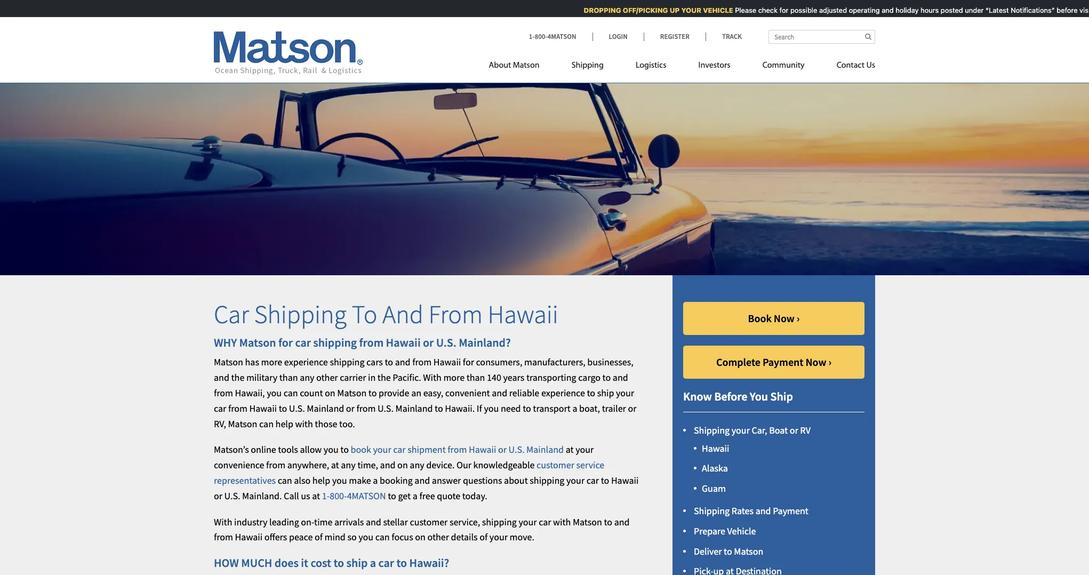 Task type: describe. For each thing, give the bounding box(es) containing it.
off/picking
[[618, 6, 663, 14]]

deliver
[[694, 545, 722, 557]]

tools
[[278, 444, 298, 456]]

know before you ship section
[[660, 276, 889, 575]]

book your car shipment from hawaii or u.s. mainland link
[[351, 444, 564, 456]]

1 of from the left
[[315, 531, 323, 543]]

free
[[420, 490, 435, 502]]

to inside can also help you make a booking and answer questions about shipping your car to hawaii or u.s. mainland. call us at
[[601, 474, 610, 487]]

hawaii.
[[445, 402, 475, 415]]

can inside with industry leading on-time arrivals and stellar customer service, shipping your car with matson to and from hawaii offers peace of mind so you can focus on other details of your move.
[[376, 531, 390, 543]]

or down the and
[[423, 335, 434, 350]]

so
[[348, 531, 357, 543]]

possible
[[786, 6, 813, 14]]

from down hawaii,
[[228, 402, 248, 415]]

call
[[284, 490, 299, 502]]

shipment
[[408, 444, 446, 456]]

boat,
[[580, 402, 600, 415]]

online
[[251, 444, 276, 456]]

before
[[1052, 6, 1073, 14]]

customer inside customer service representatives
[[537, 459, 575, 471]]

4matson for 1-800-4matson
[[548, 32, 577, 41]]

0 horizontal spatial now ›
[[774, 312, 800, 325]]

notifications"
[[1006, 6, 1050, 14]]

login
[[609, 32, 628, 41]]

matson's
[[214, 444, 249, 456]]

0 vertical spatial more
[[261, 356, 282, 368]]

industry
[[234, 516, 268, 528]]

track
[[723, 32, 742, 41]]

on inside with industry leading on-time arrivals and stellar customer service, shipping your car with matson to and from hawaii offers peace of mind so you can focus on other details of your move.
[[415, 531, 426, 543]]

customer service representatives link
[[214, 459, 605, 487]]

shipping inside "matson has more experience shipping cars to and from hawaii for consumers, manufacturers, businesses, and the military than any other carrier in the pacific. with more than 140 years transporting cargo to and from hawaii, you can count on matson to provide an easy, convenient and reliable experience to ship your car from hawaii to u.s. mainland or from u.s. mainland to hawaii. if you need to transport a boat, trailer or rv, matson can help with those too."
[[330, 356, 365, 368]]

convenient
[[445, 387, 490, 399]]

a inside "matson has more experience shipping cars to and from hawaii for consumers, manufacturers, businesses, and the military than any other carrier in the pacific. with more than 140 years transporting cargo to and from hawaii, you can count on matson to provide an easy, convenient and reliable experience to ship your car from hawaii to u.s. mainland or from u.s. mainland to hawaii. if you need to transport a boat, trailer or rv, matson can help with those too."
[[573, 402, 578, 415]]

service
[[577, 459, 605, 471]]

focus
[[392, 531, 413, 543]]

vehicle
[[728, 525, 756, 537]]

1- for 1-800-4matson
[[529, 32, 535, 41]]

investors
[[699, 61, 731, 70]]

can also help you make a booking and answer questions about shipping your car to hawaii or u.s. mainland. call us at
[[214, 474, 639, 502]]

today.
[[463, 490, 488, 502]]

pacific.
[[393, 372, 421, 384]]

your
[[677, 6, 697, 14]]

book
[[748, 312, 772, 325]]

from inside with industry leading on-time arrivals and stellar customer service, shipping your car with matson to and from hawaii offers peace of mind so you can focus on other details of your move.
[[214, 531, 233, 543]]

or right trailer
[[628, 402, 637, 415]]

under
[[960, 6, 979, 14]]

shipping your car, boat or rv link
[[694, 424, 811, 436]]

0 horizontal spatial ship
[[347, 556, 368, 571]]

any inside "matson has more experience shipping cars to and from hawaii for consumers, manufacturers, businesses, and the military than any other carrier in the pacific. with more than 140 years transporting cargo to and from hawaii, you can count on matson to provide an easy, convenient and reliable experience to ship your car from hawaii to u.s. mainland or from u.s. mainland to hawaii. if you need to transport a boat, trailer or rv, matson can help with those too."
[[300, 372, 315, 384]]

you
[[750, 389, 769, 404]]

prepare
[[694, 525, 726, 537]]

shipping inside can also help you make a booking and answer questions about shipping your car to hawaii or u.s. mainland. call us at
[[530, 474, 565, 487]]

does
[[275, 556, 299, 571]]

blue matson logo with ocean, shipping, truck, rail and logistics written beneath it. image
[[214, 31, 363, 75]]

matson's online tools allow you to book your car shipment from hawaii or u.s. mainland
[[214, 444, 564, 456]]

to inside know before you ship section
[[724, 545, 733, 557]]

from left hawaii,
[[214, 387, 233, 399]]

car shipping to and from hawaii
[[214, 299, 559, 331]]

with inside "matson has more experience shipping cars to and from hawaii for consumers, manufacturers, businesses, and the military than any other carrier in the pacific. with more than 140 years transporting cargo to and from hawaii, you can count on matson to provide an easy, convenient and reliable experience to ship your car from hawaii to u.s. mainland or from u.s. mainland to hawaii. if you need to transport a boat, trailer or rv, matson can help with those too."
[[295, 418, 313, 430]]

mainland.
[[242, 490, 282, 502]]

prepare vehicle link
[[694, 525, 756, 537]]

quote
[[437, 490, 461, 502]]

car inside with industry leading on-time arrivals and stellar customer service, shipping your car with matson to and from hawaii offers peace of mind so you can focus on other details of your move.
[[539, 516, 552, 528]]

military
[[247, 372, 278, 384]]

knowledgeable
[[474, 459, 535, 471]]

need
[[501, 402, 521, 415]]

help inside "matson has more experience shipping cars to and from hawaii for consumers, manufacturers, businesses, and the military than any other carrier in the pacific. with more than 140 years transporting cargo to and from hawaii, you can count on matson to provide an easy, convenient and reliable experience to ship your car from hawaii to u.s. mainland or from u.s. mainland to hawaii. if you need to transport a boat, trailer or rv, matson can help with those too."
[[276, 418, 293, 430]]

car
[[214, 299, 249, 331]]

has
[[245, 356, 259, 368]]

time,
[[358, 459, 378, 471]]

shipping for shipping rates and payment
[[694, 505, 730, 517]]

1 vertical spatial more
[[444, 372, 465, 384]]

too.
[[339, 418, 355, 430]]

you right if
[[484, 402, 499, 415]]

logistics
[[636, 61, 667, 70]]

2 horizontal spatial at
[[566, 444, 574, 456]]

our
[[457, 459, 472, 471]]

0 vertical spatial for
[[775, 6, 784, 14]]

us
[[867, 61, 876, 70]]

u.s. inside can also help you make a booking and answer questions about shipping your car to hawaii or u.s. mainland. call us at
[[224, 490, 240, 502]]

matson inside about matson link
[[513, 61, 540, 70]]

you right 'allow'
[[324, 444, 339, 456]]

from up cars
[[359, 335, 384, 350]]

and inside can also help you make a booking and answer questions about shipping your car to hawaii or u.s. mainland. call us at
[[415, 474, 430, 487]]

hawaii inside with industry leading on-time arrivals and stellar customer service, shipping your car with matson to and from hawaii offers peace of mind so you can focus on other details of your move.
[[235, 531, 263, 543]]

those
[[315, 418, 338, 430]]

know
[[684, 389, 712, 404]]

ship inside "matson has more experience shipping cars to and from hawaii for consumers, manufacturers, businesses, and the military than any other carrier in the pacific. with more than 140 years transporting cargo to and from hawaii, you can count on matson to provide an easy, convenient and reliable experience to ship your car from hawaii to u.s. mainland or from u.s. mainland to hawaii. if you need to transport a boat, trailer or rv, matson can help with those too."
[[597, 387, 614, 399]]

2 horizontal spatial any
[[410, 459, 425, 471]]

search image
[[866, 33, 872, 40]]

vehicle
[[698, 6, 729, 14]]

at inside can also help you make a booking and answer questions about shipping your car to hawaii or u.s. mainland. call us at
[[312, 490, 320, 502]]

provide
[[379, 387, 410, 399]]

please
[[730, 6, 752, 14]]

1 horizontal spatial any
[[341, 459, 356, 471]]

rates
[[732, 505, 754, 517]]

banner image
[[0, 66, 1090, 276]]

1-800-4matson to get a free quote today.
[[322, 490, 488, 502]]

service,
[[450, 516, 480, 528]]

can up online
[[259, 418, 274, 430]]

boat
[[770, 424, 788, 436]]

device.
[[427, 459, 455, 471]]

matson inside with industry leading on-time arrivals and stellar customer service, shipping your car with matson to and from hawaii offers peace of mind so you can focus on other details of your move.
[[573, 516, 602, 528]]

reliable
[[509, 387, 540, 399]]

you down the military at the left bottom
[[267, 387, 282, 399]]

cars
[[367, 356, 383, 368]]

shipping inside with industry leading on-time arrivals and stellar customer service, shipping your car with matson to and from hawaii offers peace of mind so you can focus on other details of your move.
[[482, 516, 517, 528]]

stellar
[[383, 516, 408, 528]]

from up our at bottom
[[448, 444, 467, 456]]

0 horizontal spatial mainland
[[307, 402, 344, 415]]

login link
[[593, 32, 644, 41]]

hawaii?
[[410, 556, 450, 571]]

can inside can also help you make a booking and answer questions about shipping your car to hawaii or u.s. mainland. call us at
[[278, 474, 292, 487]]

and inside know before you ship section
[[756, 505, 771, 517]]

1 vertical spatial at
[[331, 459, 339, 471]]

leading
[[270, 516, 299, 528]]

you inside with industry leading on-time arrivals and stellar customer service, shipping your car with matson to and from hawaii offers peace of mind so you can focus on other details of your move.
[[359, 531, 374, 543]]

1 horizontal spatial experience
[[542, 387, 585, 399]]

hawaii inside know before you ship section
[[702, 442, 730, 454]]

with inside with industry leading on-time arrivals and stellar customer service, shipping your car with matson to and from hawaii offers peace of mind so you can focus on other details of your move.
[[214, 516, 232, 528]]

ship
[[771, 389, 794, 404]]

from up pacific.
[[413, 356, 432, 368]]

community link
[[747, 56, 821, 78]]

offers
[[265, 531, 287, 543]]

deliver to matson
[[694, 545, 764, 557]]

how
[[214, 556, 239, 571]]

top menu navigation
[[489, 56, 876, 78]]

allow
[[300, 444, 322, 456]]

about matson link
[[489, 56, 556, 78]]

booking
[[380, 474, 413, 487]]

visiti
[[1075, 6, 1090, 14]]

guam
[[702, 483, 726, 495]]

0 horizontal spatial for
[[279, 335, 293, 350]]

1 vertical spatial now ›
[[806, 356, 832, 369]]

why
[[214, 335, 237, 350]]

shipping for shipping your car, boat or rv
[[694, 424, 730, 436]]



Task type: locate. For each thing, give the bounding box(es) containing it.
from up how
[[214, 531, 233, 543]]

can left 'count'
[[284, 387, 298, 399]]

1- for 1-800-4matson to get a free quote today.
[[322, 490, 330, 502]]

1 vertical spatial 800-
[[330, 490, 347, 502]]

cost
[[311, 556, 331, 571]]

0 vertical spatial experience
[[284, 356, 328, 368]]

you inside can also help you make a booking and answer questions about shipping your car to hawaii or u.s. mainland. call us at
[[332, 474, 347, 487]]

shipping for shipping
[[572, 61, 604, 70]]

on up booking
[[398, 459, 408, 471]]

800- up the arrivals
[[330, 490, 347, 502]]

1 horizontal spatial ship
[[597, 387, 614, 399]]

experience
[[284, 356, 328, 368], [542, 387, 585, 399]]

on right the focus
[[415, 531, 426, 543]]

or up knowledgeable
[[498, 444, 507, 456]]

None search field
[[769, 30, 876, 44]]

or left rv
[[790, 424, 799, 436]]

2 than from the left
[[467, 372, 485, 384]]

0 horizontal spatial on
[[325, 387, 336, 399]]

1 vertical spatial 1-800-4matson link
[[322, 490, 386, 502]]

investors link
[[683, 56, 747, 78]]

experience up 'count'
[[284, 356, 328, 368]]

1 the from the left
[[231, 372, 245, 384]]

mainland up those
[[307, 402, 344, 415]]

2 the from the left
[[378, 372, 391, 384]]

0 horizontal spatial help
[[276, 418, 293, 430]]

trailer
[[602, 402, 626, 415]]

prepare vehicle
[[694, 525, 756, 537]]

u.s. down 'count'
[[289, 402, 305, 415]]

than up convenient
[[467, 372, 485, 384]]

on inside "matson has more experience shipping cars to and from hawaii for consumers, manufacturers, businesses, and the military than any other carrier in the pacific. with more than 140 years transporting cargo to and from hawaii, you can count on matson to provide an easy, convenient and reliable experience to ship your car from hawaii to u.s. mainland or from u.s. mainland to hawaii. if you need to transport a boat, trailer or rv, matson can help with those too."
[[325, 387, 336, 399]]

to inside with industry leading on-time arrivals and stellar customer service, shipping your car with matson to and from hawaii offers peace of mind so you can focus on other details of your move.
[[604, 516, 613, 528]]

matson has more experience shipping cars to and from hawaii for consumers, manufacturers, businesses, and the military than any other carrier in the pacific. with more than 140 years transporting cargo to and from hawaii, you can count on matson to provide an easy, convenient and reliable experience to ship your car from hawaii to u.s. mainland or from u.s. mainland to hawaii. if you need to transport a boat, trailer or rv, matson can help with those too.
[[214, 356, 637, 430]]

with left "industry"
[[214, 516, 232, 528]]

1 horizontal spatial 4matson
[[548, 32, 577, 41]]

1 vertical spatial 4matson
[[347, 490, 386, 502]]

other inside with industry leading on-time arrivals and stellar customer service, shipping your car with matson to and from hawaii offers peace of mind so you can focus on other details of your move.
[[428, 531, 449, 543]]

0 vertical spatial other
[[316, 372, 338, 384]]

for inside "matson has more experience shipping cars to and from hawaii for consumers, manufacturers, businesses, and the military than any other carrier in the pacific. with more than 140 years transporting cargo to and from hawaii, you can count on matson to provide an easy, convenient and reliable experience to ship your car from hawaii to u.s. mainland or from u.s. mainland to hawaii. if you need to transport a boat, trailer or rv, matson can help with those too."
[[463, 356, 474, 368]]

your up move.
[[519, 516, 537, 528]]

community
[[763, 61, 805, 70]]

2 horizontal spatial for
[[775, 6, 784, 14]]

Search search field
[[769, 30, 876, 44]]

with industry leading on-time arrivals and stellar customer service, shipping your car with matson to and from hawaii offers peace of mind so you can focus on other details of your move.
[[214, 516, 630, 543]]

0 vertical spatial with
[[295, 418, 313, 430]]

payment right rates
[[773, 505, 809, 517]]

payment up ship
[[763, 356, 804, 369]]

0 horizontal spatial with
[[214, 516, 232, 528]]

0 horizontal spatial other
[[316, 372, 338, 384]]

with
[[423, 372, 442, 384], [214, 516, 232, 528]]

your up trailer
[[616, 387, 635, 399]]

1 horizontal spatial help
[[313, 474, 330, 487]]

ship up trailer
[[597, 387, 614, 399]]

payment
[[763, 356, 804, 369], [773, 505, 809, 517]]

consumers,
[[476, 356, 523, 368]]

than
[[280, 372, 298, 384], [467, 372, 485, 384]]

transporting
[[527, 372, 577, 384]]

adjusted
[[815, 6, 842, 14]]

1 horizontal spatial 1-
[[529, 32, 535, 41]]

any down shipment
[[410, 459, 425, 471]]

on right 'count'
[[325, 387, 336, 399]]

customer service representatives
[[214, 459, 605, 487]]

move.
[[510, 531, 535, 543]]

shipping inside top menu "navigation"
[[572, 61, 604, 70]]

your inside can also help you make a booking and answer questions about shipping your car to hawaii or u.s. mainland. call us at
[[567, 474, 585, 487]]

u.s. down provide
[[378, 402, 394, 415]]

now ›
[[774, 312, 800, 325], [806, 356, 832, 369]]

register
[[661, 32, 690, 41]]

1 horizontal spatial with
[[553, 516, 571, 528]]

shipping your car, boat or rv
[[694, 424, 811, 436]]

0 vertical spatial 1-800-4matson link
[[529, 32, 593, 41]]

any
[[300, 372, 315, 384], [341, 459, 356, 471], [410, 459, 425, 471]]

a inside can also help you make a booking and answer questions about shipping your car to hawaii or u.s. mainland. call us at
[[373, 474, 378, 487]]

if
[[477, 402, 482, 415]]

representatives
[[214, 474, 276, 487]]

0 vertical spatial 1-
[[529, 32, 535, 41]]

any up 'count'
[[300, 372, 315, 384]]

with inside with industry leading on-time arrivals and stellar customer service, shipping your car with matson to and from hawaii offers peace of mind so you can focus on other details of your move.
[[553, 516, 571, 528]]

1 horizontal spatial at
[[331, 459, 339, 471]]

1 horizontal spatial of
[[480, 531, 488, 543]]

from inside at your convenience from anywhere, at any time, and on any device. our knowledgeable
[[266, 459, 286, 471]]

help
[[276, 418, 293, 430], [313, 474, 330, 487]]

800- up about matson link
[[535, 32, 548, 41]]

0 horizontal spatial with
[[295, 418, 313, 430]]

1 vertical spatial experience
[[542, 387, 585, 399]]

0 vertical spatial at
[[566, 444, 574, 456]]

1 horizontal spatial for
[[463, 356, 474, 368]]

details
[[451, 531, 478, 543]]

of right details
[[480, 531, 488, 543]]

hawaii inside can also help you make a booking and answer questions about shipping your car to hawaii or u.s. mainland. call us at
[[612, 474, 639, 487]]

shipping rates and payment
[[694, 505, 809, 517]]

at right anywhere,
[[331, 459, 339, 471]]

on-
[[301, 516, 314, 528]]

shipping
[[313, 335, 357, 350], [330, 356, 365, 368], [530, 474, 565, 487], [482, 516, 517, 528]]

your down service
[[567, 474, 585, 487]]

0 vertical spatial now ›
[[774, 312, 800, 325]]

1 vertical spatial payment
[[773, 505, 809, 517]]

0 horizontal spatial any
[[300, 372, 315, 384]]

customer down free
[[410, 516, 448, 528]]

why matson for car shipping from hawaii or u.s. mainland?
[[214, 335, 511, 350]]

ship down so
[[347, 556, 368, 571]]

1 horizontal spatial more
[[444, 372, 465, 384]]

4matson for 1-800-4matson to get a free quote today.
[[347, 490, 386, 502]]

800-
[[535, 32, 548, 41], [330, 490, 347, 502]]

logistics link
[[620, 56, 683, 78]]

in
[[368, 372, 376, 384]]

the up hawaii,
[[231, 372, 245, 384]]

make
[[349, 474, 371, 487]]

mainland?
[[459, 335, 511, 350]]

0 vertical spatial on
[[325, 387, 336, 399]]

on inside at your convenience from anywhere, at any time, and on any device. our knowledgeable
[[398, 459, 408, 471]]

from down tools
[[266, 459, 286, 471]]

a
[[573, 402, 578, 415], [373, 474, 378, 487], [413, 490, 418, 502], [370, 556, 376, 571]]

arrivals
[[335, 516, 364, 528]]

more up the military at the left bottom
[[261, 356, 282, 368]]

1 horizontal spatial on
[[398, 459, 408, 471]]

with up easy,
[[423, 372, 442, 384]]

1 horizontal spatial 800-
[[535, 32, 548, 41]]

0 horizontal spatial of
[[315, 531, 323, 543]]

car,
[[752, 424, 768, 436]]

1 vertical spatial on
[[398, 459, 408, 471]]

your left "car,"
[[732, 424, 750, 436]]

u.s. up knowledgeable
[[509, 444, 525, 456]]

cargo
[[579, 372, 601, 384]]

0 horizontal spatial customer
[[410, 516, 448, 528]]

at right 'us'
[[312, 490, 320, 502]]

can left the focus
[[376, 531, 390, 543]]

0 vertical spatial 4matson
[[548, 32, 577, 41]]

other inside "matson has more experience shipping cars to and from hawaii for consumers, manufacturers, businesses, and the military than any other carrier in the pacific. with more than 140 years transporting cargo to and from hawaii, you can count on matson to provide an easy, convenient and reliable experience to ship your car from hawaii to u.s. mainland or from u.s. mainland to hawaii. if you need to transport a boat, trailer or rv, matson can help with those too."
[[316, 372, 338, 384]]

0 vertical spatial 800-
[[535, 32, 548, 41]]

2 vertical spatial on
[[415, 531, 426, 543]]

or up the too.
[[346, 402, 355, 415]]

know before you ship
[[684, 389, 794, 404]]

0 vertical spatial ship
[[597, 387, 614, 399]]

1 vertical spatial with
[[553, 516, 571, 528]]

0 horizontal spatial the
[[231, 372, 245, 384]]

1 vertical spatial ship
[[347, 556, 368, 571]]

2 vertical spatial at
[[312, 490, 320, 502]]

1-800-4matson link up shipping link
[[529, 32, 593, 41]]

matson inside know before you ship section
[[734, 545, 764, 557]]

dropping off/picking up your vehicle please check for possible adjusted operating and holiday hours posted under "latest notifications" before visiti
[[579, 6, 1090, 14]]

an
[[412, 387, 422, 399]]

at down transport
[[566, 444, 574, 456]]

mainland
[[307, 402, 344, 415], [396, 402, 433, 415], [527, 444, 564, 456]]

dropping
[[579, 6, 616, 14]]

to
[[385, 356, 393, 368], [603, 372, 611, 384], [369, 387, 377, 399], [587, 387, 596, 399], [279, 402, 287, 415], [435, 402, 443, 415], [523, 402, 531, 415], [341, 444, 349, 456], [601, 474, 610, 487], [388, 490, 396, 502], [604, 516, 613, 528], [724, 545, 733, 557], [334, 556, 344, 571], [397, 556, 407, 571]]

customer inside with industry leading on-time arrivals and stellar customer service, shipping your car with matson to and from hawaii offers peace of mind so you can focus on other details of your move.
[[410, 516, 448, 528]]

you right so
[[359, 531, 374, 543]]

about
[[504, 474, 528, 487]]

1 vertical spatial 1-
[[322, 490, 330, 502]]

the right in
[[378, 372, 391, 384]]

4matson down make
[[347, 490, 386, 502]]

more up convenient
[[444, 372, 465, 384]]

from down in
[[357, 402, 376, 415]]

1 horizontal spatial with
[[423, 372, 442, 384]]

1 vertical spatial help
[[313, 474, 330, 487]]

0 vertical spatial payment
[[763, 356, 804, 369]]

mainland down "an"
[[396, 402, 433, 415]]

before
[[715, 389, 748, 404]]

2 vertical spatial for
[[463, 356, 474, 368]]

1 vertical spatial other
[[428, 531, 449, 543]]

your up time,
[[373, 444, 392, 456]]

book now ›
[[748, 312, 800, 325]]

2 horizontal spatial on
[[415, 531, 426, 543]]

1 than from the left
[[280, 372, 298, 384]]

help inside can also help you make a booking and answer questions about shipping your car to hawaii or u.s. mainland. call us at
[[313, 474, 330, 487]]

how much does it cost to ship a car to hawaii?
[[214, 556, 450, 571]]

complete
[[717, 356, 761, 369]]

mainland down transport
[[527, 444, 564, 456]]

rv,
[[214, 418, 226, 430]]

register link
[[644, 32, 706, 41]]

0 vertical spatial help
[[276, 418, 293, 430]]

any up make
[[341, 459, 356, 471]]

1 horizontal spatial other
[[428, 531, 449, 543]]

or inside section
[[790, 424, 799, 436]]

1 horizontal spatial customer
[[537, 459, 575, 471]]

u.s. down representatives
[[224, 490, 240, 502]]

1 vertical spatial customer
[[410, 516, 448, 528]]

alaska
[[702, 462, 728, 475]]

1-
[[529, 32, 535, 41], [322, 490, 330, 502]]

1- right 'us'
[[322, 490, 330, 502]]

1-800-4matson link
[[529, 32, 593, 41], [322, 490, 386, 502]]

it
[[301, 556, 308, 571]]

contact us link
[[821, 56, 876, 78]]

answer
[[432, 474, 461, 487]]

0 horizontal spatial 800-
[[330, 490, 347, 502]]

car inside "matson has more experience shipping cars to and from hawaii for consumers, manufacturers, businesses, and the military than any other carrier in the pacific. with more than 140 years transporting cargo to and from hawaii, you can count on matson to provide an easy, convenient and reliable experience to ship your car from hawaii to u.s. mainland or from u.s. mainland to hawaii. if you need to transport a boat, trailer or rv, matson can help with those too."
[[214, 402, 226, 415]]

1- up about matson link
[[529, 32, 535, 41]]

1 horizontal spatial now ›
[[806, 356, 832, 369]]

than right the military at the left bottom
[[280, 372, 298, 384]]

book
[[351, 444, 371, 456]]

0 horizontal spatial 4matson
[[347, 490, 386, 502]]

800- for 1-800-4matson to get a free quote today.
[[330, 490, 347, 502]]

your up service
[[576, 444, 594, 456]]

and inside at your convenience from anywhere, at any time, and on any device. our knowledgeable
[[380, 459, 396, 471]]

800- for 1-800-4matson
[[535, 32, 548, 41]]

of
[[315, 531, 323, 543], [480, 531, 488, 543]]

0 vertical spatial with
[[423, 372, 442, 384]]

rv
[[801, 424, 811, 436]]

1 vertical spatial for
[[279, 335, 293, 350]]

1 horizontal spatial mainland
[[396, 402, 433, 415]]

help right 'also' at the bottom left of the page
[[313, 474, 330, 487]]

contact us
[[837, 61, 876, 70]]

or inside can also help you make a booking and answer questions about shipping your car to hawaii or u.s. mainland. call us at
[[214, 490, 223, 502]]

u.s. down from
[[436, 335, 457, 350]]

your left move.
[[490, 531, 508, 543]]

1 vertical spatial with
[[214, 516, 232, 528]]

2 of from the left
[[480, 531, 488, 543]]

car inside can also help you make a booking and answer questions about shipping your car to hawaii or u.s. mainland. call us at
[[587, 474, 599, 487]]

1 horizontal spatial the
[[378, 372, 391, 384]]

posted
[[936, 6, 959, 14]]

other up 'count'
[[316, 372, 338, 384]]

help up tools
[[276, 418, 293, 430]]

check
[[754, 6, 773, 14]]

1-800-4matson link down make
[[322, 490, 386, 502]]

or down representatives
[[214, 490, 223, 502]]

0 horizontal spatial 1-800-4matson link
[[322, 490, 386, 502]]

0 horizontal spatial experience
[[284, 356, 328, 368]]

1 horizontal spatial than
[[467, 372, 485, 384]]

0 horizontal spatial than
[[280, 372, 298, 384]]

can up 'call'
[[278, 474, 292, 487]]

u.s.
[[436, 335, 457, 350], [289, 402, 305, 415], [378, 402, 394, 415], [509, 444, 525, 456], [224, 490, 240, 502]]

0 vertical spatial customer
[[537, 459, 575, 471]]

4matson up shipping link
[[548, 32, 577, 41]]

1 horizontal spatial 1-800-4matson link
[[529, 32, 593, 41]]

get
[[398, 490, 411, 502]]

with inside "matson has more experience shipping cars to and from hawaii for consumers, manufacturers, businesses, and the military than any other carrier in the pacific. with more than 140 years transporting cargo to and from hawaii, you can count on matson to provide an easy, convenient and reliable experience to ship your car from hawaii to u.s. mainland or from u.s. mainland to hawaii. if you need to transport a boat, trailer or rv, matson can help with those too."
[[423, 372, 442, 384]]

about
[[489, 61, 511, 70]]

you left make
[[332, 474, 347, 487]]

your inside know before you ship section
[[732, 424, 750, 436]]

years
[[504, 372, 525, 384]]

2 horizontal spatial mainland
[[527, 444, 564, 456]]

"latest
[[981, 6, 1004, 14]]

1-800-4matson
[[529, 32, 577, 41]]

customer left service
[[537, 459, 575, 471]]

of down time
[[315, 531, 323, 543]]

0 horizontal spatial more
[[261, 356, 282, 368]]

shipping
[[572, 61, 604, 70], [254, 299, 347, 331], [694, 424, 730, 436], [694, 505, 730, 517]]

other left details
[[428, 531, 449, 543]]

your inside "matson has more experience shipping cars to and from hawaii for consumers, manufacturers, businesses, and the military than any other carrier in the pacific. with more than 140 years transporting cargo to and from hawaii, you can count on matson to provide an easy, convenient and reliable experience to ship your car from hawaii to u.s. mainland or from u.s. mainland to hawaii. if you need to transport a boat, trailer or rv, matson can help with those too."
[[616, 387, 635, 399]]

experience up transport
[[542, 387, 585, 399]]

questions
[[463, 474, 502, 487]]

your inside at your convenience from anywhere, at any time, and on any device. our knowledgeable
[[576, 444, 594, 456]]

also
[[294, 474, 311, 487]]

0 horizontal spatial at
[[312, 490, 320, 502]]

operating
[[844, 6, 875, 14]]

from
[[359, 335, 384, 350], [413, 356, 432, 368], [214, 387, 233, 399], [228, 402, 248, 415], [357, 402, 376, 415], [448, 444, 467, 456], [266, 459, 286, 471], [214, 531, 233, 543]]

deliver to matson link
[[694, 545, 764, 557]]

0 horizontal spatial 1-
[[322, 490, 330, 502]]



Task type: vqa. For each thing, say whether or not it's contained in the screenshot.
status to the left
no



